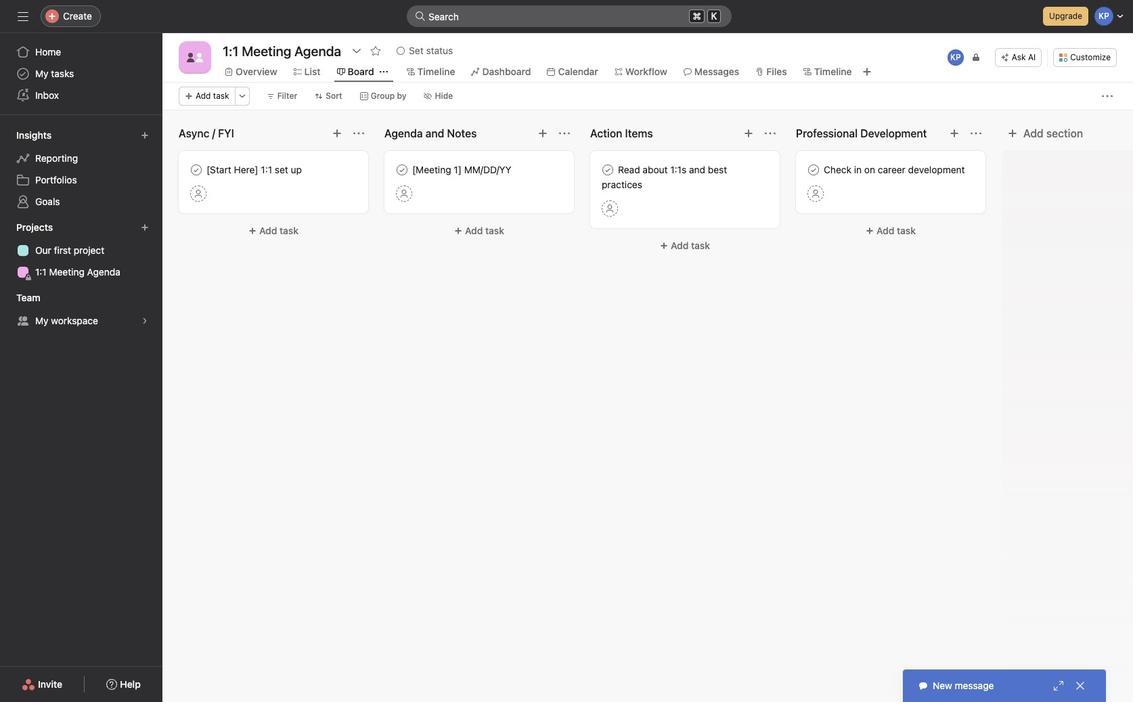 Task type: locate. For each thing, give the bounding box(es) containing it.
dashboard link
[[472, 64, 531, 79]]

1:1 inside 1:1 meeting agenda link
[[35, 266, 47, 278]]

our first project
[[35, 244, 104, 256]]

add task for professional development
[[877, 225, 916, 236]]

mark complete image up 'practices' on the right
[[600, 162, 616, 178]]

overview
[[236, 66, 277, 77]]

mark complete checkbox left the check
[[806, 162, 822, 178]]

0 horizontal spatial mark complete image
[[188, 162, 204, 178]]

read
[[618, 164, 640, 175]]

1 add task image from the left
[[332, 128, 343, 139]]

1 mark complete checkbox from the left
[[188, 162, 204, 178]]

1 vertical spatial agenda
[[87, 266, 120, 278]]

1:1 down our
[[35, 266, 47, 278]]

mark complete image
[[600, 162, 616, 178], [806, 162, 822, 178]]

Search tasks, projects, and more text field
[[407, 5, 732, 27]]

my
[[35, 68, 48, 79], [35, 315, 48, 326]]

reporting
[[35, 152, 78, 164]]

calendar
[[558, 66, 598, 77]]

4 add task image from the left
[[949, 128, 960, 139]]

add task button
[[179, 87, 235, 106], [179, 219, 368, 243], [385, 219, 574, 243], [796, 219, 986, 243], [590, 234, 780, 258]]

0 horizontal spatial 1:1
[[35, 266, 47, 278]]

my workspace link
[[8, 310, 154, 332]]

mark complete checkbox for agenda and notes
[[394, 162, 410, 178]]

1:1
[[261, 164, 272, 175], [35, 266, 47, 278]]

kp button
[[946, 48, 965, 67]]

set status
[[409, 45, 453, 56]]

more actions image
[[1102, 91, 1113, 102], [238, 92, 246, 100]]

agenda down by
[[385, 127, 423, 139]]

mark complete image left the check
[[806, 162, 822, 178]]

add task image
[[332, 128, 343, 139], [538, 128, 548, 139], [743, 128, 754, 139], [949, 128, 960, 139]]

task for action items
[[691, 240, 710, 251]]

Mark complete checkbox
[[188, 162, 204, 178], [394, 162, 410, 178], [600, 162, 616, 178], [806, 162, 822, 178]]

[start here] 1:1 set up
[[207, 164, 302, 175]]

mark complete image for async
[[188, 162, 204, 178]]

2 mark complete image from the left
[[806, 162, 822, 178]]

1 mark complete image from the left
[[188, 162, 204, 178]]

1 horizontal spatial timeline link
[[804, 64, 852, 79]]

more section actions image
[[353, 128, 364, 139], [559, 128, 570, 139], [765, 128, 776, 139], [971, 128, 982, 139]]

1 mark complete image from the left
[[600, 162, 616, 178]]

0 horizontal spatial timeline link
[[407, 64, 455, 79]]

mark complete image left [meeting
[[394, 162, 410, 178]]

add task image for agenda and notes
[[538, 128, 548, 139]]

add task image for professional development
[[949, 128, 960, 139]]

1 horizontal spatial mark complete image
[[394, 162, 410, 178]]

add for action items
[[671, 240, 689, 251]]

timeline down status
[[418, 66, 455, 77]]

projects button
[[14, 218, 65, 237]]

mm/dd/yy
[[464, 164, 512, 175]]

None field
[[407, 5, 732, 27]]

mark complete image left [start
[[188, 162, 204, 178]]

workflow link
[[615, 64, 667, 79]]

0 vertical spatial my
[[35, 68, 48, 79]]

mark complete image for action items
[[600, 162, 616, 178]]

sort button
[[309, 87, 348, 106]]

files
[[767, 66, 787, 77]]

[start
[[207, 164, 231, 175]]

2 my from the top
[[35, 315, 48, 326]]

1:1 meeting agenda link
[[8, 261, 154, 283]]

mark complete checkbox up 'practices' on the right
[[600, 162, 616, 178]]

development
[[908, 164, 965, 175]]

⌘
[[693, 10, 701, 22]]

4 more section actions image from the left
[[971, 128, 982, 139]]

add task button for agenda and notes
[[385, 219, 574, 243]]

portfolios link
[[8, 169, 154, 191]]

set
[[275, 164, 288, 175]]

timeline link
[[407, 64, 455, 79], [804, 64, 852, 79]]

mark complete image
[[188, 162, 204, 178], [394, 162, 410, 178]]

4 mark complete checkbox from the left
[[806, 162, 822, 178]]

add task button for async / fyi
[[179, 219, 368, 243]]

career
[[878, 164, 906, 175]]

[meeting 1] mm/dd/yy
[[412, 164, 512, 175]]

0 horizontal spatial timeline
[[418, 66, 455, 77]]

1 timeline link from the left
[[407, 64, 455, 79]]

mark complete checkbox left [start
[[188, 162, 204, 178]]

1 vertical spatial my
[[35, 315, 48, 326]]

read about 1:1s and best practices
[[602, 164, 727, 190]]

/ fyi
[[212, 127, 234, 139]]

status
[[426, 45, 453, 56]]

3 mark complete checkbox from the left
[[600, 162, 616, 178]]

global element
[[0, 33, 163, 114]]

1:1 left "set"
[[261, 164, 272, 175]]

new project or portfolio image
[[141, 223, 149, 232]]

overview link
[[225, 64, 277, 79]]

projects
[[16, 221, 53, 233]]

upgrade
[[1050, 11, 1083, 21]]

my inside global element
[[35, 68, 48, 79]]

sort
[[326, 91, 342, 101]]

3 add task image from the left
[[743, 128, 754, 139]]

1:1s
[[671, 164, 687, 175]]

task for agenda and notes
[[485, 225, 504, 236]]

add for professional development
[[877, 225, 895, 236]]

my tasks link
[[8, 63, 154, 85]]

0 vertical spatial 1:1
[[261, 164, 272, 175]]

0 horizontal spatial agenda
[[87, 266, 120, 278]]

task
[[213, 91, 229, 101], [280, 225, 299, 236], [485, 225, 504, 236], [897, 225, 916, 236], [691, 240, 710, 251]]

agenda inside projects element
[[87, 266, 120, 278]]

dashboard
[[482, 66, 531, 77]]

ask ai
[[1012, 52, 1036, 62]]

1 more section actions image from the left
[[353, 128, 364, 139]]

0 horizontal spatial mark complete image
[[600, 162, 616, 178]]

2 more section actions image from the left
[[559, 128, 570, 139]]

my for my tasks
[[35, 68, 48, 79]]

new message
[[933, 680, 994, 691]]

1 horizontal spatial mark complete image
[[806, 162, 822, 178]]

agenda
[[385, 127, 423, 139], [87, 266, 120, 278]]

my down team dropdown button
[[35, 315, 48, 326]]

my left tasks
[[35, 68, 48, 79]]

timeline link left add tab image
[[804, 64, 852, 79]]

mark complete checkbox for professional development
[[806, 162, 822, 178]]

reporting link
[[8, 148, 154, 169]]

our first project link
[[8, 240, 154, 261]]

timeline
[[418, 66, 455, 77], [814, 66, 852, 77]]

1 my from the top
[[35, 68, 48, 79]]

goals link
[[8, 191, 154, 213]]

add tab image
[[862, 66, 872, 77]]

tasks
[[51, 68, 74, 79]]

add task image for action items
[[743, 128, 754, 139]]

1 horizontal spatial agenda
[[385, 127, 423, 139]]

more actions image down overview link
[[238, 92, 246, 100]]

hide button
[[418, 87, 459, 106]]

1 horizontal spatial timeline
[[814, 66, 852, 77]]

professional development
[[796, 127, 927, 139]]

insights
[[16, 129, 52, 141]]

2 mark complete checkbox from the left
[[394, 162, 410, 178]]

my inside 'teams' element
[[35, 315, 48, 326]]

kp
[[951, 52, 961, 62]]

3 more section actions image from the left
[[765, 128, 776, 139]]

set status button
[[391, 41, 459, 60]]

invite button
[[13, 672, 71, 697]]

add section button
[[1002, 121, 1089, 146]]

2 mark complete image from the left
[[394, 162, 410, 178]]

timeline link down set status
[[407, 64, 455, 79]]

None text field
[[219, 39, 345, 63]]

more actions image down customize
[[1102, 91, 1113, 102]]

agenda down project
[[87, 266, 120, 278]]

board
[[348, 66, 374, 77]]

timeline left add tab image
[[814, 66, 852, 77]]

1 vertical spatial 1:1
[[35, 266, 47, 278]]

home link
[[8, 41, 154, 63]]

1 timeline from the left
[[418, 66, 455, 77]]

add to starred image
[[370, 45, 381, 56]]

add task
[[196, 91, 229, 101], [259, 225, 299, 236], [465, 225, 504, 236], [877, 225, 916, 236], [671, 240, 710, 251]]

board link
[[337, 64, 374, 79]]

2 add task image from the left
[[538, 128, 548, 139]]

group by button
[[354, 87, 413, 106]]

add section
[[1024, 127, 1083, 139]]

1 horizontal spatial 1:1
[[261, 164, 272, 175]]

mark complete checkbox left [meeting
[[394, 162, 410, 178]]



Task type: vqa. For each thing, say whether or not it's contained in the screenshot.
AND NOTES at the left of page
yes



Task type: describe. For each thing, give the bounding box(es) containing it.
group by
[[371, 91, 407, 101]]

group
[[371, 91, 395, 101]]

more section actions image for action items
[[765, 128, 776, 139]]

help
[[120, 678, 141, 690]]

workspace
[[51, 315, 98, 326]]

action items
[[590, 127, 653, 139]]

add task for agenda and notes
[[465, 225, 504, 236]]

add task button for action items
[[590, 234, 780, 258]]

goals
[[35, 196, 60, 207]]

upgrade button
[[1043, 7, 1089, 26]]

best
[[708, 164, 727, 175]]

k
[[711, 11, 717, 22]]

1:1 meeting agenda
[[35, 266, 120, 278]]

more section actions image for agenda and notes
[[559, 128, 570, 139]]

more section actions image for professional development
[[971, 128, 982, 139]]

people image
[[187, 49, 203, 66]]

hide
[[435, 91, 453, 101]]

calendar link
[[547, 64, 598, 79]]

my workspace
[[35, 315, 98, 326]]

see details, my workspace image
[[141, 317, 149, 325]]

mark complete checkbox for action items
[[600, 162, 616, 178]]

teams element
[[0, 286, 163, 334]]

help button
[[98, 672, 150, 697]]

add for agenda and notes
[[465, 225, 483, 236]]

customize
[[1071, 52, 1111, 62]]

more section actions image for async / fyi
[[353, 128, 364, 139]]

files link
[[756, 64, 787, 79]]

first
[[54, 244, 71, 256]]

inbox link
[[8, 85, 154, 106]]

close image
[[1075, 680, 1086, 691]]

practices
[[602, 179, 643, 190]]

task for professional development
[[897, 225, 916, 236]]

list link
[[294, 64, 321, 79]]

my tasks
[[35, 68, 74, 79]]

set
[[409, 45, 424, 56]]

create
[[63, 10, 92, 22]]

inbox
[[35, 89, 59, 101]]

1]
[[454, 164, 462, 175]]

project
[[74, 244, 104, 256]]

async / fyi
[[179, 127, 234, 139]]

check
[[824, 164, 852, 175]]

team button
[[14, 288, 53, 307]]

tab actions image
[[380, 68, 388, 76]]

filter
[[277, 91, 297, 101]]

ai
[[1028, 52, 1036, 62]]

our
[[35, 244, 51, 256]]

agenda and notes
[[385, 127, 477, 139]]

filter button
[[260, 87, 303, 106]]

customize button
[[1054, 48, 1117, 67]]

messages link
[[684, 64, 740, 79]]

check in on career development
[[824, 164, 965, 175]]

messages
[[695, 66, 740, 77]]

task for async / fyi
[[280, 225, 299, 236]]

portfolios
[[35, 174, 77, 186]]

add task button for professional development
[[796, 219, 986, 243]]

prominent image
[[415, 11, 426, 22]]

here]
[[234, 164, 258, 175]]

ask ai button
[[995, 48, 1042, 67]]

up
[[291, 164, 302, 175]]

and notes
[[426, 127, 477, 139]]

add for async / fyi
[[259, 225, 277, 236]]

invite
[[38, 678, 62, 690]]

0 vertical spatial agenda
[[385, 127, 423, 139]]

by
[[397, 91, 407, 101]]

expand new message image
[[1054, 680, 1064, 691]]

new insights image
[[141, 131, 149, 139]]

add task for async / fyi
[[259, 225, 299, 236]]

ask
[[1012, 52, 1026, 62]]

and
[[689, 164, 706, 175]]

team
[[16, 292, 40, 303]]

1 horizontal spatial more actions image
[[1102, 91, 1113, 102]]

0 horizontal spatial more actions image
[[238, 92, 246, 100]]

on
[[865, 164, 875, 175]]

my for my workspace
[[35, 315, 48, 326]]

create button
[[41, 5, 101, 27]]

hide sidebar image
[[18, 11, 28, 22]]

add task for action items
[[671, 240, 710, 251]]

mark complete image for agenda
[[394, 162, 410, 178]]

[meeting
[[412, 164, 451, 175]]

home
[[35, 46, 61, 58]]

projects element
[[0, 215, 163, 286]]

mark complete image for professional development
[[806, 162, 822, 178]]

mark complete checkbox for async / fyi
[[188, 162, 204, 178]]

2 timeline link from the left
[[804, 64, 852, 79]]

2 timeline from the left
[[814, 66, 852, 77]]

in
[[854, 164, 862, 175]]

list
[[304, 66, 321, 77]]

add task image for async / fyi
[[332, 128, 343, 139]]

insights element
[[0, 123, 163, 215]]

section
[[1047, 127, 1083, 139]]

add inside button
[[1024, 127, 1044, 139]]

about
[[643, 164, 668, 175]]

show options image
[[351, 45, 362, 56]]



